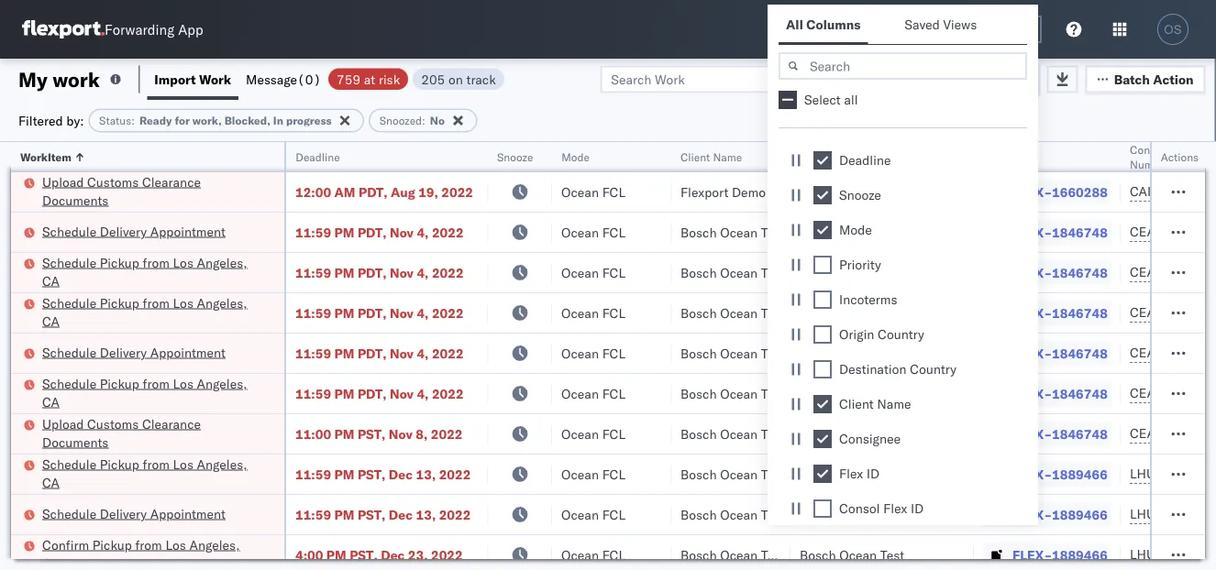 Task type: vqa. For each thing, say whether or not it's contained in the screenshot.
the leftmost "a"
no



Task type: locate. For each thing, give the bounding box(es) containing it.
0 vertical spatial 13,
[[416, 467, 436, 483]]

6 ocean fcl from the top
[[562, 386, 626, 402]]

2 clearance from the top
[[142, 416, 201, 432]]

pst, left 8,
[[358, 426, 386, 442]]

container
[[1131, 143, 1180, 156]]

resize handle column header
[[262, 142, 284, 571], [466, 142, 488, 571], [530, 142, 552, 571], [650, 142, 672, 571], [769, 142, 791, 571], [953, 142, 975, 571], [1099, 142, 1121, 571], [1184, 142, 1206, 571]]

0 vertical spatial schedule delivery appointment
[[42, 223, 226, 240]]

1 vertical spatial mode
[[840, 222, 873, 238]]

dec down 11:00 pm pst, nov 8, 2022
[[389, 467, 413, 483]]

1 vertical spatial lhuu7894563
[[1131, 507, 1217, 523]]

8 fcl from the top
[[603, 467, 626, 483]]

4 11:59 from the top
[[295, 346, 331, 362]]

country up destination country
[[878, 327, 925, 343]]

0 vertical spatial flex-1889466
[[1013, 467, 1108, 483]]

1 horizontal spatial mode
[[840, 222, 873, 238]]

upload customs clearance documents button
[[42, 173, 261, 212], [42, 415, 261, 454]]

13, down 8,
[[416, 467, 436, 483]]

name up 'demo' on the top of the page
[[713, 150, 743, 164]]

0 horizontal spatial snooze
[[497, 150, 534, 164]]

0 vertical spatial client name
[[681, 150, 743, 164]]

ocean fcl for upload customs clearance documents link associated with 11:00 pm pst, nov 8, 2022
[[562, 426, 626, 442]]

3 ocean fcl from the top
[[562, 265, 626, 281]]

1 vertical spatial schedule delivery appointment
[[42, 345, 226, 361]]

upload for 12:00 am pdt, aug 19, 2022
[[42, 174, 84, 190]]

2 vertical spatial schedule delivery appointment
[[42, 506, 226, 522]]

flex-1846748
[[1013, 224, 1108, 240], [1013, 265, 1108, 281], [1013, 305, 1108, 321], [1013, 346, 1108, 362], [1013, 386, 1108, 402], [1013, 426, 1108, 442]]

nov
[[390, 224, 414, 240], [390, 265, 414, 281], [390, 305, 414, 321], [390, 346, 414, 362], [390, 386, 414, 402], [389, 426, 413, 442]]

2 documents from the top
[[42, 435, 109, 451]]

0 horizontal spatial name
[[713, 150, 743, 164]]

0 vertical spatial schedule delivery appointment button
[[42, 223, 226, 243]]

1 vertical spatial upload customs clearance documents button
[[42, 415, 261, 454]]

2 1889466 from the top
[[1053, 507, 1108, 523]]

1 vertical spatial customs
[[87, 416, 139, 432]]

0 horizontal spatial flex
[[840, 466, 864, 482]]

schedule delivery appointment link
[[42, 223, 226, 241], [42, 344, 226, 362], [42, 505, 226, 524]]

dec left 23,
[[381, 547, 405, 563]]

flex right consol
[[884, 501, 908, 517]]

2 vertical spatial 1889466
[[1053, 547, 1108, 563]]

3 1846748 from the top
[[1053, 305, 1108, 321]]

schedule delivery appointment link for 11:59 pm pst, dec 13, 2022
[[42, 505, 226, 524]]

13, up 23,
[[416, 507, 436, 523]]

7 ocean fcl from the top
[[562, 426, 626, 442]]

2 upload customs clearance documents link from the top
[[42, 415, 261, 452]]

3 schedule delivery appointment button from the top
[[42, 505, 226, 525]]

confirm pickup from los angeles, ca button
[[42, 536, 261, 571]]

snooze left mode button
[[497, 150, 534, 164]]

appointment
[[150, 223, 226, 240], [150, 345, 226, 361], [150, 506, 226, 522]]

ocean fcl for fourth schedule pickup from los angeles, ca link from the bottom
[[562, 265, 626, 281]]

None checkbox
[[814, 151, 832, 170], [814, 221, 832, 240], [814, 291, 832, 309], [814, 326, 832, 344], [814, 361, 832, 379], [814, 396, 832, 414], [814, 430, 832, 449], [814, 151, 832, 170], [814, 221, 832, 240], [814, 291, 832, 309], [814, 326, 832, 344], [814, 361, 832, 379], [814, 396, 832, 414], [814, 430, 832, 449]]

filtered by:
[[18, 112, 84, 128]]

1 vertical spatial snooze
[[840, 187, 882, 203]]

0 vertical spatial appointment
[[150, 223, 226, 240]]

1 horizontal spatial :
[[422, 114, 426, 128]]

1 ocean fcl from the top
[[562, 184, 626, 200]]

1 horizontal spatial id
[[911, 501, 924, 517]]

13,
[[416, 467, 436, 483], [416, 507, 436, 523]]

0 vertical spatial lhuu7894563
[[1131, 466, 1217, 482]]

1 vertical spatial flex-1889466
[[1013, 507, 1108, 523]]

customs for 11:00 pm pst, nov 8, 2022
[[87, 416, 139, 432]]

ocean fcl for confirm pickup from los angeles, ca link
[[562, 547, 626, 563]]

10 fcl from the top
[[603, 547, 626, 563]]

country right 'destination'
[[910, 362, 957, 378]]

schedule delivery appointment button
[[42, 223, 226, 243], [42, 344, 226, 364], [42, 505, 226, 525]]

lhuu7894563 for schedule pickup from los angeles, ca
[[1131, 466, 1217, 482]]

1 vertical spatial id
[[911, 501, 924, 517]]

schedule pickup from los angeles, ca
[[42, 255, 247, 289], [42, 295, 247, 329], [42, 376, 247, 410], [42, 457, 247, 491]]

5 ocean fcl from the top
[[562, 346, 626, 362]]

client name
[[681, 150, 743, 164], [840, 396, 912, 413]]

flexport. image
[[22, 20, 105, 39]]

2022
[[442, 184, 474, 200], [432, 224, 464, 240], [432, 265, 464, 281], [432, 305, 464, 321], [432, 346, 464, 362], [432, 386, 464, 402], [431, 426, 463, 442], [439, 467, 471, 483], [439, 507, 471, 523], [431, 547, 463, 563]]

id right consol
[[911, 501, 924, 517]]

0 vertical spatial upload customs clearance documents
[[42, 174, 201, 208]]

8 flex- from the top
[[1013, 467, 1053, 483]]

1 1846748 from the top
[[1053, 224, 1108, 240]]

flex- for upload customs clearance documents link associated with 11:00 pm pst, nov 8, 2022
[[1013, 426, 1053, 442]]

3 flex- from the top
[[1013, 265, 1053, 281]]

11:59 pm pdt, nov 4, 2022
[[295, 224, 464, 240], [295, 265, 464, 281], [295, 305, 464, 321], [295, 346, 464, 362], [295, 386, 464, 402]]

0 vertical spatial dec
[[389, 467, 413, 483]]

0 vertical spatial 1889466
[[1053, 467, 1108, 483]]

9 ocean fcl from the top
[[562, 507, 626, 523]]

mode
[[562, 150, 590, 164], [840, 222, 873, 238]]

1 vertical spatial appointment
[[150, 345, 226, 361]]

2 vertical spatial delivery
[[100, 506, 147, 522]]

: for snoozed
[[422, 114, 426, 128]]

angeles, inside confirm pickup from los angeles, ca
[[189, 537, 240, 553]]

1 horizontal spatial client
[[840, 396, 874, 413]]

ocean fcl for the schedule delivery appointment link corresponding to 11:59 pm pst, dec 13, 2022
[[562, 507, 626, 523]]

3 ceau7522281 from the top
[[1131, 305, 1217, 321]]

pdt,
[[359, 184, 388, 200], [358, 224, 387, 240], [358, 265, 387, 281], [358, 305, 387, 321], [358, 346, 387, 362], [358, 386, 387, 402]]

7 flex- from the top
[[1013, 426, 1053, 442]]

1 vertical spatial upload
[[42, 416, 84, 432]]

upload customs clearance documents for 12:00 am pdt, aug 19, 2022
[[42, 174, 201, 208]]

test
[[762, 224, 786, 240], [881, 224, 905, 240], [762, 265, 786, 281], [881, 265, 905, 281], [762, 305, 786, 321], [881, 305, 905, 321], [762, 346, 786, 362], [881, 346, 905, 362], [762, 386, 786, 402], [881, 386, 905, 402], [762, 426, 786, 442], [881, 426, 905, 442], [762, 467, 786, 483], [881, 467, 905, 483], [762, 507, 786, 523], [881, 507, 905, 523], [762, 547, 786, 563], [881, 547, 905, 563]]

upload customs clearance documents button for 11:00 pm pst, nov 8, 2022
[[42, 415, 261, 454]]

1 schedule delivery appointment from the top
[[42, 223, 226, 240]]

1 upload from the top
[[42, 174, 84, 190]]

work
[[199, 71, 231, 87]]

upload for 11:00 pm pst, nov 8, 2022
[[42, 416, 84, 432]]

risk
[[379, 71, 400, 87]]

7 schedule from the top
[[42, 506, 97, 522]]

1 upload customs clearance documents from the top
[[42, 174, 201, 208]]

11:59 pm pst, dec 13, 2022 for schedule delivery appointment
[[295, 507, 471, 523]]

1 horizontal spatial client name
[[840, 396, 912, 413]]

0 vertical spatial client
[[681, 150, 711, 164]]

pm
[[335, 224, 355, 240], [335, 265, 355, 281], [335, 305, 355, 321], [335, 346, 355, 362], [335, 386, 355, 402], [335, 426, 355, 442], [335, 467, 355, 483], [335, 507, 355, 523], [327, 547, 347, 563]]

schedule pickup from los angeles, ca link
[[42, 254, 261, 290], [42, 294, 261, 331], [42, 375, 261, 412], [42, 456, 261, 492]]

lhuu7894563 for schedule delivery appointment
[[1131, 507, 1217, 523]]

lhuu7894563
[[1131, 466, 1217, 482], [1131, 507, 1217, 523], [1131, 547, 1217, 563]]

my
[[18, 67, 48, 92]]

client up "flexport"
[[681, 150, 711, 164]]

track
[[467, 71, 496, 87]]

consignee inside button
[[800, 150, 853, 164]]

8 resize handle column header from the left
[[1184, 142, 1206, 571]]

2 upload customs clearance documents from the top
[[42, 416, 201, 451]]

0 horizontal spatial deadline
[[295, 150, 340, 164]]

1 vertical spatial 11:59 pm pst, dec 13, 2022
[[295, 507, 471, 523]]

from for 3rd schedule pickup from los angeles, ca link
[[143, 376, 170, 392]]

10 flex- from the top
[[1013, 547, 1053, 563]]

0 vertical spatial schedule delivery appointment link
[[42, 223, 226, 241]]

2 vertical spatial flex-1889466
[[1013, 547, 1108, 563]]

2 4, from the top
[[417, 265, 429, 281]]

client name inside button
[[681, 150, 743, 164]]

1 vertical spatial upload customs clearance documents
[[42, 416, 201, 451]]

consignee up flex id at the right bottom of the page
[[840, 431, 901, 447]]

am
[[335, 184, 356, 200]]

flex up consol
[[840, 466, 864, 482]]

pst, for upload customs clearance documents
[[358, 426, 386, 442]]

upload
[[42, 174, 84, 190], [42, 416, 84, 432]]

1889466 for schedule pickup from los angeles, ca
[[1053, 467, 1108, 483]]

1 vertical spatial flex
[[884, 501, 908, 517]]

0 vertical spatial id
[[867, 466, 880, 482]]

6 flex-1846748 from the top
[[1013, 426, 1108, 442]]

4 schedule from the top
[[42, 345, 97, 361]]

aug
[[391, 184, 415, 200]]

9 flex- from the top
[[1013, 507, 1053, 523]]

from inside confirm pickup from los angeles, ca
[[135, 537, 162, 553]]

1 vertical spatial client
[[840, 396, 874, 413]]

schedule delivery appointment
[[42, 223, 226, 240], [42, 345, 226, 361], [42, 506, 226, 522]]

saved views button
[[898, 8, 989, 44]]

1 upload customs clearance documents link from the top
[[42, 173, 261, 210]]

8,
[[416, 426, 428, 442]]

4 flex- from the top
[[1013, 305, 1053, 321]]

3 fcl from the top
[[603, 265, 626, 281]]

country for origin country
[[878, 327, 925, 343]]

0 vertical spatial upload customs clearance documents button
[[42, 173, 261, 212]]

0 horizontal spatial client name
[[681, 150, 743, 164]]

flex-1889466 for schedule pickup from los angeles, ca
[[1013, 467, 1108, 483]]

documents
[[42, 192, 109, 208], [42, 435, 109, 451]]

flex-1660288 button
[[984, 179, 1112, 205], [984, 179, 1112, 205]]

1 4, from the top
[[417, 224, 429, 240]]

snooze down consignee button
[[840, 187, 882, 203]]

11:59 pm pst, dec 13, 2022 down 11:00 pm pst, nov 8, 2022
[[295, 467, 471, 483]]

1 vertical spatial clearance
[[142, 416, 201, 432]]

: left ready
[[131, 114, 135, 128]]

deadline
[[295, 150, 340, 164], [840, 152, 892, 168]]

1 vertical spatial name
[[878, 396, 912, 413]]

schedule delivery appointment button for 11:59 pm pst, dec 13, 2022
[[42, 505, 226, 525]]

work,
[[193, 114, 222, 128]]

filtered
[[18, 112, 63, 128]]

2 vertical spatial appointment
[[150, 506, 226, 522]]

8 ocean fcl from the top
[[562, 467, 626, 483]]

0 vertical spatial 11:59 pm pst, dec 13, 2022
[[295, 467, 471, 483]]

205 on track
[[421, 71, 496, 87]]

1 schedule pickup from los angeles, ca button from the top
[[42, 254, 261, 292]]

2 schedule from the top
[[42, 255, 97, 271]]

consignee right 'demo' on the top of the page
[[770, 184, 831, 200]]

11:59 pm pst, dec 13, 2022 for schedule pickup from los angeles, ca
[[295, 467, 471, 483]]

0 horizontal spatial :
[[131, 114, 135, 128]]

1 clearance from the top
[[142, 174, 201, 190]]

pickup
[[100, 255, 139, 271], [100, 295, 139, 311], [100, 376, 139, 392], [100, 457, 139, 473], [92, 537, 132, 553]]

0 vertical spatial documents
[[42, 192, 109, 208]]

upload customs clearance documents for 11:00 pm pst, nov 8, 2022
[[42, 416, 201, 451]]

deadline up 12:00
[[295, 150, 340, 164]]

0 vertical spatial consignee
[[800, 150, 853, 164]]

Search Work text field
[[600, 66, 800, 93]]

--
[[800, 184, 816, 200]]

all columns button
[[779, 8, 869, 44]]

import work button
[[147, 59, 239, 100]]

consignee
[[800, 150, 853, 164], [770, 184, 831, 200], [840, 431, 901, 447]]

5 4, from the top
[[417, 386, 429, 402]]

0 vertical spatial customs
[[87, 174, 139, 190]]

4,
[[417, 224, 429, 240], [417, 265, 429, 281], [417, 305, 429, 321], [417, 346, 429, 362], [417, 386, 429, 402]]

bosch
[[681, 224, 717, 240], [800, 224, 837, 240], [681, 265, 717, 281], [800, 265, 837, 281], [681, 305, 717, 321], [800, 305, 837, 321], [681, 346, 717, 362], [800, 346, 837, 362], [681, 386, 717, 402], [800, 386, 837, 402], [681, 426, 717, 442], [800, 426, 837, 442], [681, 467, 717, 483], [800, 467, 837, 483], [681, 507, 717, 523], [800, 507, 837, 523], [681, 547, 717, 563], [800, 547, 837, 563]]

1 vertical spatial country
[[910, 362, 957, 378]]

2 schedule delivery appointment link from the top
[[42, 344, 226, 362]]

2 13, from the top
[[416, 507, 436, 523]]

1 vertical spatial schedule delivery appointment button
[[42, 344, 226, 364]]

2 11:59 from the top
[[295, 265, 331, 281]]

dec
[[389, 467, 413, 483], [389, 507, 413, 523], [381, 547, 405, 563]]

deadline down all
[[840, 152, 892, 168]]

2 vertical spatial schedule delivery appointment link
[[42, 505, 226, 524]]

5 ca from the top
[[42, 556, 60, 571]]

2 11:59 pm pst, dec 13, 2022 from the top
[[295, 507, 471, 523]]

angeles,
[[197, 255, 247, 271], [197, 295, 247, 311], [197, 376, 247, 392], [197, 457, 247, 473], [189, 537, 240, 553]]

pst, down 11:00 pm pst, nov 8, 2022
[[358, 467, 386, 483]]

11:59 pm pst, dec 13, 2022 up 4:00 pm pst, dec 23, 2022
[[295, 507, 471, 523]]

dec up 23,
[[389, 507, 413, 523]]

id up consol flex id on the right of page
[[867, 466, 880, 482]]

client
[[681, 150, 711, 164], [840, 396, 874, 413]]

pst, left 23,
[[350, 547, 378, 563]]

1 vertical spatial delivery
[[100, 345, 147, 361]]

1 upload customs clearance documents button from the top
[[42, 173, 261, 212]]

client name up "flexport"
[[681, 150, 743, 164]]

consol flex id
[[840, 501, 924, 517]]

origin
[[840, 327, 875, 343]]

2 schedule pickup from los angeles, ca button from the top
[[42, 294, 261, 333]]

2 ocean fcl from the top
[[562, 224, 626, 240]]

1 vertical spatial 1889466
[[1053, 507, 1108, 523]]

2 vertical spatial dec
[[381, 547, 405, 563]]

ocean fcl for second schedule pickup from los angeles, ca link
[[562, 305, 626, 321]]

client down 'destination'
[[840, 396, 874, 413]]

2 vertical spatial schedule delivery appointment button
[[42, 505, 226, 525]]

ceau7522281
[[1131, 224, 1217, 240], [1131, 264, 1217, 280], [1131, 305, 1217, 321], [1131, 345, 1217, 361], [1131, 385, 1217, 401], [1131, 426, 1217, 442]]

1 flex-1889466 from the top
[[1013, 467, 1108, 483]]

1 documents from the top
[[42, 192, 109, 208]]

2 upload from the top
[[42, 416, 84, 432]]

no
[[430, 114, 445, 128]]

1 vertical spatial consignee
[[770, 184, 831, 200]]

1889466
[[1053, 467, 1108, 483], [1053, 507, 1108, 523], [1053, 547, 1108, 563]]

1889466 for schedule delivery appointment
[[1053, 507, 1108, 523]]

2 schedule delivery appointment from the top
[[42, 345, 226, 361]]

:
[[131, 114, 135, 128], [422, 114, 426, 128]]

2 vertical spatial lhuu7894563
[[1131, 547, 1217, 563]]

flex-1846748 button
[[984, 220, 1112, 245], [984, 220, 1112, 245], [984, 260, 1112, 286], [984, 260, 1112, 286], [984, 301, 1112, 326], [984, 301, 1112, 326], [984, 341, 1112, 367], [984, 341, 1112, 367], [984, 381, 1112, 407], [984, 381, 1112, 407], [984, 422, 1112, 447], [984, 422, 1112, 447]]

upload customs clearance documents link
[[42, 173, 261, 210], [42, 415, 261, 452]]

4 ceau7522281 from the top
[[1131, 345, 1217, 361]]

all
[[786, 17, 804, 33]]

upload customs clearance documents
[[42, 174, 201, 208], [42, 416, 201, 451]]

2 customs from the top
[[87, 416, 139, 432]]

1 vertical spatial schedule delivery appointment link
[[42, 344, 226, 362]]

from for 4th schedule pickup from los angeles, ca link from the top
[[143, 457, 170, 473]]

0 horizontal spatial client
[[681, 150, 711, 164]]

0 vertical spatial upload
[[42, 174, 84, 190]]

0 horizontal spatial mode
[[562, 150, 590, 164]]

None checkbox
[[779, 91, 797, 109], [814, 186, 832, 205], [814, 256, 832, 274], [814, 465, 832, 484], [814, 500, 832, 518], [779, 91, 797, 109], [814, 186, 832, 205], [814, 256, 832, 274], [814, 465, 832, 484], [814, 500, 832, 518]]

at
[[364, 71, 376, 87]]

customs
[[87, 174, 139, 190], [87, 416, 139, 432]]

7 11:59 from the top
[[295, 507, 331, 523]]

: left no
[[422, 114, 426, 128]]

schedule pickup from los angeles, ca button
[[42, 254, 261, 292], [42, 294, 261, 333], [42, 375, 261, 413], [42, 456, 261, 494]]

saved views
[[905, 17, 978, 33]]

2 flex- from the top
[[1013, 224, 1053, 240]]

1 vertical spatial upload customs clearance documents link
[[42, 415, 261, 452]]

-
[[800, 184, 808, 200], [808, 184, 816, 200]]

schedule delivery appointment for 11:59 pm pst, dec 13, 2022
[[42, 506, 226, 522]]

0 vertical spatial mode
[[562, 150, 590, 164]]

schedule delivery appointment button for 11:59 pm pdt, nov 4, 2022
[[42, 344, 226, 364]]

pst, up 4:00 pm pst, dec 23, 2022
[[358, 507, 386, 523]]

5 flex- from the top
[[1013, 346, 1053, 362]]

country
[[878, 327, 925, 343], [910, 362, 957, 378]]

1 vertical spatial 13,
[[416, 507, 436, 523]]

0 vertical spatial name
[[713, 150, 743, 164]]

workitem
[[20, 150, 71, 164]]

name down destination country
[[878, 396, 912, 413]]

11:00
[[295, 426, 331, 442]]

Search Shipments (/) text field
[[865, 16, 1042, 43]]

saved
[[905, 17, 940, 33]]

0 vertical spatial delivery
[[100, 223, 147, 240]]

2 fcl from the top
[[603, 224, 626, 240]]

1 vertical spatial dec
[[389, 507, 413, 523]]

2 schedule delivery appointment button from the top
[[42, 344, 226, 364]]

ocean
[[562, 184, 599, 200], [562, 224, 599, 240], [721, 224, 758, 240], [840, 224, 877, 240], [562, 265, 599, 281], [721, 265, 758, 281], [840, 265, 877, 281], [562, 305, 599, 321], [721, 305, 758, 321], [840, 305, 877, 321], [562, 346, 599, 362], [721, 346, 758, 362], [840, 346, 877, 362], [562, 386, 599, 402], [721, 386, 758, 402], [840, 386, 877, 402], [562, 426, 599, 442], [721, 426, 758, 442], [840, 426, 877, 442], [562, 467, 599, 483], [721, 467, 758, 483], [840, 467, 877, 483], [562, 507, 599, 523], [721, 507, 758, 523], [840, 507, 877, 523], [562, 547, 599, 563], [721, 547, 758, 563], [840, 547, 877, 563]]

ocean fcl for 11:59 pm pdt, nov 4, 2022 the schedule delivery appointment link
[[562, 346, 626, 362]]

0 vertical spatial upload customs clearance documents link
[[42, 173, 261, 210]]

status : ready for work, blocked, in progress
[[99, 114, 332, 128]]

1 horizontal spatial flex
[[884, 501, 908, 517]]

2 : from the left
[[422, 114, 426, 128]]

flex-1889466 button
[[984, 462, 1112, 488], [984, 462, 1112, 488], [984, 502, 1112, 528], [984, 502, 1112, 528], [984, 543, 1112, 569], [984, 543, 1112, 569]]

4 11:59 pm pdt, nov 4, 2022 from the top
[[295, 346, 464, 362]]

flex- for fourth schedule pickup from los angeles, ca link from the bottom
[[1013, 265, 1053, 281]]

fcl
[[603, 184, 626, 200], [603, 224, 626, 240], [603, 265, 626, 281], [603, 305, 626, 321], [603, 346, 626, 362], [603, 386, 626, 402], [603, 426, 626, 442], [603, 467, 626, 483], [603, 507, 626, 523], [603, 547, 626, 563]]

demo
[[732, 184, 766, 200]]

1 vertical spatial documents
[[42, 435, 109, 451]]

0 vertical spatial country
[[878, 327, 925, 343]]

2 1846748 from the top
[[1053, 265, 1108, 281]]

consignee up --
[[800, 150, 853, 164]]

0 vertical spatial clearance
[[142, 174, 201, 190]]

10 ocean fcl from the top
[[562, 547, 626, 563]]

client name down 'destination'
[[840, 396, 912, 413]]



Task type: describe. For each thing, give the bounding box(es) containing it.
2 schedule pickup from los angeles, ca from the top
[[42, 295, 247, 329]]

6 resize handle column header from the left
[[953, 142, 975, 571]]

3 1889466 from the top
[[1053, 547, 1108, 563]]

consol
[[840, 501, 881, 517]]

caiu7969337
[[1131, 184, 1217, 200]]

forwarding
[[105, 21, 175, 38]]

forwarding app
[[105, 21, 203, 38]]

snoozed : no
[[380, 114, 445, 128]]

4 schedule pickup from los angeles, ca link from the top
[[42, 456, 261, 492]]

snoozed
[[380, 114, 422, 128]]

3 resize handle column header from the left
[[530, 142, 552, 571]]

blocked,
[[225, 114, 271, 128]]

flex- for 4th schedule pickup from los angeles, ca link from the top
[[1013, 467, 1053, 483]]

numbers
[[1131, 157, 1176, 171]]

0 vertical spatial flex
[[840, 466, 864, 482]]

1 resize handle column header from the left
[[262, 142, 284, 571]]

3 ca from the top
[[42, 394, 60, 410]]

13, for schedule delivery appointment
[[416, 507, 436, 523]]

all columns
[[786, 17, 861, 33]]

incoterms
[[840, 292, 898, 308]]

by:
[[66, 112, 84, 128]]

in
[[273, 114, 284, 128]]

1 ceau7522281 from the top
[[1131, 224, 1217, 240]]

on
[[449, 71, 463, 87]]

from for confirm pickup from los angeles, ca link
[[135, 537, 162, 553]]

confirm pickup from los angeles, ca link
[[42, 536, 261, 571]]

2 schedule pickup from los angeles, ca link from the top
[[42, 294, 261, 331]]

pickup inside confirm pickup from los angeles, ca
[[92, 537, 132, 553]]

ocean fcl for 3rd schedule pickup from los angeles, ca link
[[562, 386, 626, 402]]

los inside confirm pickup from los angeles, ca
[[166, 537, 186, 553]]

7 resize handle column header from the left
[[1099, 142, 1121, 571]]

deadline inside deadline button
[[295, 150, 340, 164]]

205
[[421, 71, 445, 87]]

11:00 pm pst, nov 8, 2022
[[295, 426, 463, 442]]

deadline button
[[286, 146, 470, 164]]

1 fcl from the top
[[603, 184, 626, 200]]

dec for confirm pickup from los angeles, ca
[[381, 547, 405, 563]]

container numbers button
[[1121, 139, 1217, 172]]

4 schedule pickup from los angeles, ca from the top
[[42, 457, 247, 491]]

forwarding app link
[[22, 20, 203, 39]]

4:00 pm pst, dec 23, 2022
[[295, 547, 463, 563]]

columns
[[807, 17, 861, 33]]

message
[[246, 71, 297, 87]]

upload customs clearance documents button for 12:00 am pdt, aug 19, 2022
[[42, 173, 261, 212]]

3 schedule pickup from los angeles, ca from the top
[[42, 376, 247, 410]]

views
[[944, 17, 978, 33]]

2 resize handle column header from the left
[[466, 142, 488, 571]]

for
[[175, 114, 190, 128]]

clearance for 12:00 am pdt, aug 19, 2022
[[142, 174, 201, 190]]

exception
[[930, 71, 990, 87]]

consignee button
[[791, 146, 956, 164]]

4 fcl from the top
[[603, 305, 626, 321]]

import
[[155, 71, 196, 87]]

3 4, from the top
[[417, 305, 429, 321]]

6 schedule from the top
[[42, 457, 97, 473]]

flex- for upload customs clearance documents link related to 12:00 am pdt, aug 19, 2022
[[1013, 184, 1053, 200]]

flex- for the schedule delivery appointment link corresponding to 11:59 pm pst, dec 13, 2022
[[1013, 507, 1053, 523]]

schedule delivery appointment for 11:59 pm pdt, nov 4, 2022
[[42, 345, 226, 361]]

clearance for 11:00 pm pst, nov 8, 2022
[[142, 416, 201, 432]]

5 1846748 from the top
[[1053, 386, 1108, 402]]

3 flex-1889466 from the top
[[1013, 547, 1108, 563]]

5 resize handle column header from the left
[[769, 142, 791, 571]]

confirm
[[42, 537, 89, 553]]

7 fcl from the top
[[603, 426, 626, 442]]

1 vertical spatial client name
[[840, 396, 912, 413]]

5 flex-1846748 from the top
[[1013, 386, 1108, 402]]

from for second schedule pickup from los angeles, ca link
[[143, 295, 170, 311]]

flexport
[[681, 184, 729, 200]]

5 11:59 pm pdt, nov 4, 2022 from the top
[[295, 386, 464, 402]]

0 vertical spatial snooze
[[497, 150, 534, 164]]

5 11:59 from the top
[[295, 386, 331, 402]]

confirm pickup from los angeles, ca
[[42, 537, 240, 571]]

container numbers
[[1131, 143, 1180, 171]]

os
[[1165, 22, 1183, 36]]

1 horizontal spatial snooze
[[840, 187, 882, 203]]

mode inside button
[[562, 150, 590, 164]]

work
[[53, 67, 100, 92]]

4 1846748 from the top
[[1053, 346, 1108, 362]]

batch
[[1115, 71, 1151, 87]]

file
[[904, 71, 927, 87]]

flex-1889466 for schedule delivery appointment
[[1013, 507, 1108, 523]]

(0)
[[297, 71, 321, 87]]

batch action
[[1115, 71, 1194, 87]]

1 ca from the top
[[42, 273, 60, 289]]

3 11:59 from the top
[[295, 305, 331, 321]]

destination
[[840, 362, 907, 378]]

12:00 am pdt, aug 19, 2022
[[295, 184, 474, 200]]

1 appointment from the top
[[150, 223, 226, 240]]

2 vertical spatial consignee
[[840, 431, 901, 447]]

1 schedule from the top
[[42, 223, 97, 240]]

4 schedule pickup from los angeles, ca button from the top
[[42, 456, 261, 494]]

batch action button
[[1086, 66, 1206, 93]]

upload customs clearance documents link for 12:00 am pdt, aug 19, 2022
[[42, 173, 261, 210]]

2 ceau7522281 from the top
[[1131, 264, 1217, 280]]

1 horizontal spatial name
[[878, 396, 912, 413]]

upload customs clearance documents link for 11:00 pm pst, nov 8, 2022
[[42, 415, 261, 452]]

app
[[178, 21, 203, 38]]

4 flex-1846748 from the top
[[1013, 346, 1108, 362]]

schedule delivery appointment link for 11:59 pm pdt, nov 4, 2022
[[42, 344, 226, 362]]

4 4, from the top
[[417, 346, 429, 362]]

0 horizontal spatial id
[[867, 466, 880, 482]]

1 schedule delivery appointment button from the top
[[42, 223, 226, 243]]

lhuu7894563 for confirm pickup from los angeles, ca
[[1131, 547, 1217, 563]]

flex- for second schedule pickup from los angeles, ca link
[[1013, 305, 1053, 321]]

country for destination country
[[910, 362, 957, 378]]

dec for schedule delivery appointment
[[389, 507, 413, 523]]

4 resize handle column header from the left
[[650, 142, 672, 571]]

4:00
[[295, 547, 323, 563]]

4 ca from the top
[[42, 475, 60, 491]]

pst, for schedule delivery appointment
[[358, 507, 386, 523]]

3 schedule from the top
[[42, 295, 97, 311]]

Search text field
[[779, 52, 1028, 80]]

ocean fcl for 4th schedule pickup from los angeles, ca link from the top
[[562, 467, 626, 483]]

message (0)
[[246, 71, 321, 87]]

import work
[[155, 71, 231, 87]]

progress
[[286, 114, 332, 128]]

my work
[[18, 67, 100, 92]]

3 schedule pickup from los angeles, ca link from the top
[[42, 375, 261, 412]]

23,
[[408, 547, 428, 563]]

3 flex-1846748 from the top
[[1013, 305, 1108, 321]]

flex id
[[840, 466, 880, 482]]

5 schedule from the top
[[42, 376, 97, 392]]

5 fcl from the top
[[603, 346, 626, 362]]

1 delivery from the top
[[100, 223, 147, 240]]

1 schedule pickup from los angeles, ca from the top
[[42, 255, 247, 289]]

customs for 12:00 am pdt, aug 19, 2022
[[87, 174, 139, 190]]

flex- for 11:59 pm pdt, nov 4, 2022 the schedule delivery appointment link
[[1013, 346, 1053, 362]]

origin country
[[840, 327, 925, 343]]

priority
[[840, 257, 882, 273]]

documents for 11:00
[[42, 435, 109, 451]]

flex- for 3rd schedule pickup from los angeles, ca link
[[1013, 386, 1053, 402]]

dec for schedule pickup from los angeles, ca
[[389, 467, 413, 483]]

ocean fcl for upload customs clearance documents link related to 12:00 am pdt, aug 19, 2022
[[562, 184, 626, 200]]

1660288
[[1053, 184, 1108, 200]]

6 fcl from the top
[[603, 386, 626, 402]]

1 11:59 from the top
[[295, 224, 331, 240]]

actions
[[1162, 150, 1200, 164]]

2 flex-1846748 from the top
[[1013, 265, 1108, 281]]

file exception
[[904, 71, 990, 87]]

6 ceau7522281 from the top
[[1131, 426, 1217, 442]]

mode button
[[552, 146, 653, 164]]

ready
[[139, 114, 172, 128]]

5 ceau7522281 from the top
[[1131, 385, 1217, 401]]

select
[[805, 92, 841, 108]]

1 11:59 pm pdt, nov 4, 2022 from the top
[[295, 224, 464, 240]]

from for fourth schedule pickup from los angeles, ca link from the bottom
[[143, 255, 170, 271]]

delivery for 11:59 pm pdt, nov 4, 2022
[[100, 345, 147, 361]]

all
[[845, 92, 859, 108]]

3 11:59 pm pdt, nov 4, 2022 from the top
[[295, 305, 464, 321]]

client name button
[[672, 146, 773, 164]]

documents for 12:00
[[42, 192, 109, 208]]

pst, for confirm pickup from los angeles, ca
[[350, 547, 378, 563]]

appointment for 11:59 pm pst, dec 13, 2022
[[150, 506, 226, 522]]

flexport demo consignee
[[681, 184, 831, 200]]

2 11:59 pm pdt, nov 4, 2022 from the top
[[295, 265, 464, 281]]

flex-1660288
[[1013, 184, 1108, 200]]

6 11:59 from the top
[[295, 467, 331, 483]]

9 fcl from the top
[[603, 507, 626, 523]]

select all
[[805, 92, 859, 108]]

2 - from the left
[[808, 184, 816, 200]]

client inside button
[[681, 150, 711, 164]]

1 schedule delivery appointment link from the top
[[42, 223, 226, 241]]

pst, for schedule pickup from los angeles, ca
[[358, 467, 386, 483]]

name inside button
[[713, 150, 743, 164]]

destination country
[[840, 362, 957, 378]]

os button
[[1153, 8, 1195, 50]]

6 1846748 from the top
[[1053, 426, 1108, 442]]

759
[[337, 71, 361, 87]]

759 at risk
[[337, 71, 400, 87]]

13, for schedule pickup from los angeles, ca
[[416, 467, 436, 483]]

1 schedule pickup from los angeles, ca link from the top
[[42, 254, 261, 290]]

1 horizontal spatial deadline
[[840, 152, 892, 168]]

appointment for 11:59 pm pdt, nov 4, 2022
[[150, 345, 226, 361]]

2 ca from the top
[[42, 313, 60, 329]]

3 schedule pickup from los angeles, ca button from the top
[[42, 375, 261, 413]]

12:00
[[295, 184, 331, 200]]

1 - from the left
[[800, 184, 808, 200]]

ca inside confirm pickup from los angeles, ca
[[42, 556, 60, 571]]

1 flex-1846748 from the top
[[1013, 224, 1108, 240]]

action
[[1154, 71, 1194, 87]]

workitem button
[[11, 146, 266, 164]]

status
[[99, 114, 131, 128]]

: for status
[[131, 114, 135, 128]]

delivery for 11:59 pm pst, dec 13, 2022
[[100, 506, 147, 522]]

19,
[[419, 184, 439, 200]]



